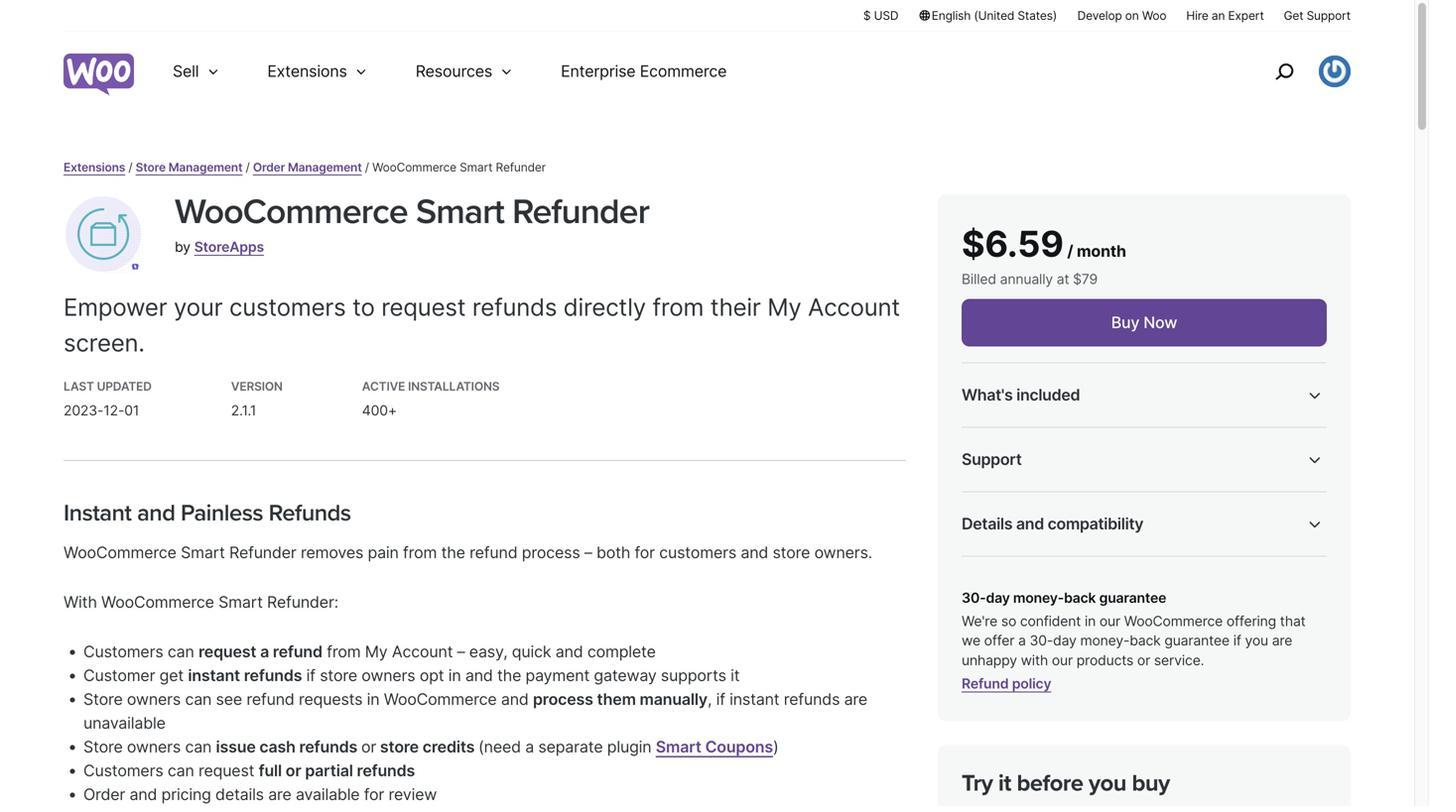 Task type: locate. For each thing, give the bounding box(es) containing it.
1 vertical spatial instant
[[730, 690, 780, 710]]

1 horizontal spatial it
[[998, 770, 1011, 798]]

2 horizontal spatial a
[[1018, 633, 1026, 650]]

pain
[[368, 544, 399, 563]]

service.
[[1154, 652, 1204, 669]]

my up store owners can see refund requests in woocommerce and process them manually
[[365, 643, 388, 662]]

0 horizontal spatial –
[[457, 643, 465, 662]]

1 horizontal spatial management
[[288, 160, 362, 175]]

store inside store owners can issue cash refunds or store credits (need a separate plugin smart coupons ) customers can request full or partial refunds order and pricing details are available for review
[[83, 738, 123, 757]]

1 horizontal spatial storeapps link
[[1050, 486, 1130, 505]]

2 chevron up image from the top
[[1303, 448, 1327, 472]]

version up 2.1.1
[[231, 380, 283, 394]]

customers left to
[[229, 293, 346, 322]]

or down 4.9 or higher
[[1137, 652, 1150, 669]]

0 vertical spatial 2023-
[[64, 402, 103, 419]]

or inside 30-day money-back guarantee we're so confident in our woocommerce offering that we offer a 30-day money-back guarantee if you are unhappy with our products or service. refund policy
[[1137, 652, 1150, 669]]

1 horizontal spatial 01
[[1178, 715, 1192, 732]]

from for –
[[403, 544, 437, 563]]

1 horizontal spatial by
[[1027, 486, 1046, 505]]

0 horizontal spatial extensions
[[64, 160, 125, 175]]

12- up payments link
[[1157, 715, 1178, 732]]

1- up handled
[[979, 452, 992, 468]]

from right the pain
[[403, 544, 437, 563]]

pricing
[[161, 785, 211, 805]]

requests
[[299, 690, 363, 710]]

my inside empower your customers to request refunds directly from their my account screen.
[[767, 293, 801, 322]]

and left owners.
[[741, 544, 768, 563]]

on
[[1125, 8, 1139, 23]]

1 vertical spatial version
[[1037, 621, 1085, 638]]

0 vertical spatial are
[[1272, 633, 1292, 650]]

the inside customers can request a refund from my account – easy, quick and complete customer get instant refunds if store owners opt in and the payment gateway supports it
[[497, 666, 521, 686]]

0 vertical spatial chevron up image
[[1303, 384, 1327, 407]]

smart left refunder:
[[218, 593, 263, 612]]

refunder inside woocommerce smart refunder by storeapps
[[512, 191, 649, 233]]

service navigation menu element
[[1233, 39, 1351, 104]]

instant inside customers can request a refund from my account – easy, quick and complete customer get instant refunds if store owners opt in and the payment gateway supports it
[[188, 666, 240, 686]]

for left the review
[[364, 785, 384, 805]]

english
[[932, 8, 971, 23]]

0 vertical spatial request
[[381, 293, 466, 322]]

active installations 400+
[[362, 380, 500, 419]]

or right full
[[286, 762, 301, 781]]

history
[[1250, 715, 1298, 732]]

1 horizontal spatial my
[[767, 293, 801, 322]]

0 vertical spatial customers
[[83, 643, 163, 662]]

money- down support
[[1030, 482, 1079, 499]]

store management link
[[136, 160, 242, 175]]

can left issue
[[185, 738, 212, 757]]

our up products
[[1100, 613, 1121, 630]]

1 horizontal spatial if
[[716, 690, 725, 710]]

management
[[168, 160, 242, 175], [288, 160, 362, 175]]

guarantee for 30-day money-back guarantee
[[1114, 482, 1179, 499]]

a inside store owners can issue cash refunds or store credits (need a separate plugin smart coupons ) customers can request full or partial refunds order and pricing details are available for review
[[525, 738, 534, 757]]

)
[[773, 738, 779, 757]]

refund policy link
[[962, 676, 1051, 693]]

0 vertical spatial version
[[231, 380, 283, 394]]

0 horizontal spatial our
[[1052, 652, 1073, 669]]

extensions inside button
[[267, 62, 347, 81]]

at
[[1057, 271, 1069, 288]]

year up the 1-year support
[[992, 421, 1019, 438]]

last down refund
[[962, 715, 990, 732]]

refund for account
[[273, 643, 322, 662]]

extensions for extensions
[[267, 62, 347, 81]]

0 horizontal spatial version
[[962, 585, 1010, 602]]

0 vertical spatial back
[[1079, 482, 1110, 499]]

0 vertical spatial 12-
[[103, 402, 124, 419]]

payments link
[[1117, 772, 1182, 789]]

30- up with
[[1030, 633, 1053, 650]]

version inside woocommerce version required
[[962, 585, 1010, 602]]

2 horizontal spatial /
[[1067, 242, 1073, 261]]

customer
[[83, 666, 155, 686]]

owners up store owners can see refund requests in woocommerce and process them manually
[[362, 666, 415, 686]]

0 horizontal spatial 12-
[[103, 402, 124, 419]]

1 horizontal spatial in
[[448, 666, 461, 686]]

customers
[[83, 643, 163, 662], [83, 762, 163, 781]]

4.9 or higher
[[1117, 621, 1198, 638]]

1 vertical spatial customers
[[83, 762, 163, 781]]

support
[[1307, 8, 1351, 23], [962, 450, 1022, 469]]

store inside customers can request a refund from my account – easy, quick and complete customer get instant refunds if store owners opt in and the payment gateway supports it
[[320, 666, 357, 686]]

1 vertical spatial guarantee
[[1099, 590, 1166, 607]]

$79
[[1073, 271, 1098, 288]]

from inside customers can request a refund from my account – easy, quick and complete customer get instant refunds if store owners opt in and the payment gateway supports it
[[327, 643, 361, 662]]

my
[[767, 293, 801, 322], [365, 643, 388, 662]]

1 horizontal spatial support
[[1307, 8, 1351, 23]]

extensions up order management link
[[267, 62, 347, 81]]

smart down instant and painless refunds
[[181, 544, 225, 563]]

refund inside customers can request a refund from my account – easy, quick and complete customer get instant refunds if store owners opt in and the payment gateway supports it
[[273, 643, 322, 662]]

in inside 30-day money-back guarantee we're so confident in our woocommerce offering that we offer a 30-day money-back guarantee if you are unhappy with our products or service. refund policy
[[1085, 613, 1096, 630]]

extensions button
[[244, 32, 392, 111]]

owners inside store owners can issue cash refunds or store credits (need a separate plugin smart coupons ) customers can request full or partial refunds order and pricing details are available for review
[[127, 738, 181, 757]]

and left pricing
[[130, 785, 157, 805]]

0 vertical spatial guarantee
[[1114, 482, 1179, 499]]

0 horizontal spatial account
[[392, 643, 453, 662]]

can up get
[[168, 643, 194, 662]]

1 management from the left
[[168, 160, 242, 175]]

storeapps link down store management link
[[194, 239, 264, 256]]

money- for 30-day money-back guarantee
[[1030, 482, 1079, 499]]

updates
[[1089, 421, 1141, 438]]

1 vertical spatial customers
[[659, 544, 736, 563]]

english (united states) button
[[918, 7, 1058, 24]]

back
[[1079, 482, 1110, 499], [1064, 590, 1096, 607], [1130, 633, 1161, 650]]

request inside customers can request a refund from my account – easy, quick and complete customer get instant refunds if store owners opt in and the payment gateway supports it
[[198, 643, 256, 662]]

our
[[1100, 613, 1121, 630], [1052, 652, 1073, 669]]

refund up the easy, on the left
[[470, 544, 518, 563]]

buy
[[1111, 313, 1140, 332]]

you
[[1245, 633, 1268, 650], [1089, 770, 1126, 798]]

/ right store management link
[[246, 160, 250, 175]]

01 down updated
[[124, 402, 139, 419]]

1 chevron up image from the top
[[1303, 384, 1327, 407]]

the right the pain
[[441, 544, 465, 563]]

1 vertical spatial for
[[364, 785, 384, 805]]

1-year extension updates
[[979, 421, 1141, 438]]

30- up we're
[[962, 590, 986, 607]]

1 vertical spatial extensions
[[64, 160, 125, 175]]

2 vertical spatial request
[[198, 762, 254, 781]]

(need
[[478, 738, 521, 757]]

required inside wordpress version required
[[962, 640, 1017, 657]]

refunder inside breadcrumb element
[[496, 160, 546, 175]]

2 vertical spatial if
[[716, 690, 725, 710]]

instant
[[188, 666, 240, 686], [730, 690, 780, 710]]

0 horizontal spatial by
[[175, 239, 190, 256]]

/ woocommerce
[[365, 160, 456, 175]]

storeapps link up compatibility
[[1050, 486, 1130, 505]]

payment
[[526, 666, 590, 686]]

0 horizontal spatial version
[[231, 380, 283, 394]]

1 customers from the top
[[83, 643, 163, 662]]

version for woocommerce version required
[[962, 585, 1010, 602]]

back up compatibility
[[1079, 482, 1110, 499]]

customers right both
[[659, 544, 736, 563]]

12- inside the last updated 2023-12-01
[[103, 402, 124, 419]]

a inside customers can request a refund from my account – easy, quick and complete customer get instant refunds if store owners opt in and the payment gateway supports it
[[260, 643, 269, 662]]

refunds inside customers can request a refund from my account – easy, quick and complete customer get instant refunds if store owners opt in and the payment gateway supports it
[[244, 666, 302, 686]]

0 horizontal spatial /
[[128, 160, 132, 175]]

breadcrumb element
[[64, 159, 1351, 177]]

1 vertical spatial if
[[306, 666, 316, 686]]

1 horizontal spatial extensions
[[267, 62, 347, 81]]

refund for woocommerce
[[246, 690, 294, 710]]

request inside store owners can issue cash refunds or store credits (need a separate plugin smart coupons ) customers can request full or partial refunds order and pricing details are available for review
[[198, 762, 254, 781]]

required up confident
[[1013, 585, 1068, 602]]

owners down get
[[127, 690, 181, 710]]

2 horizontal spatial if
[[1233, 633, 1241, 650]]

01 inside the last updated 2023-12-01
[[124, 402, 139, 419]]

process
[[522, 544, 580, 563], [533, 690, 593, 710]]

required inside woocommerce version required
[[1013, 585, 1068, 602]]

enterprise ecommerce link
[[537, 32, 751, 111]]

storeapps up compatibility
[[1050, 486, 1130, 505]]

before
[[1017, 770, 1083, 798]]

30-day money-back guarantee we're so confident in our woocommerce offering that we offer a 30-day money-back guarantee if you are unhappy with our products or service. refund policy
[[962, 590, 1306, 693]]

store right extensions link
[[136, 160, 166, 175]]

refund right the see
[[246, 690, 294, 710]]

2 customers from the top
[[83, 762, 163, 781]]

1 vertical spatial 1-
[[979, 452, 992, 468]]

wordpress
[[962, 621, 1033, 638]]

0 horizontal spatial it
[[731, 666, 740, 686]]

0 vertical spatial owners
[[362, 666, 415, 686]]

0 horizontal spatial customers
[[229, 293, 346, 322]]

you left 'buy'
[[1089, 770, 1126, 798]]

installations
[[408, 380, 500, 394]]

0 vertical spatial order
[[253, 160, 285, 175]]

customers inside empower your customers to request refunds directly from their my account screen.
[[229, 293, 346, 322]]

1 vertical spatial storeapps
[[1050, 486, 1130, 505]]

in right opt on the bottom of page
[[448, 666, 461, 686]]

0 vertical spatial my
[[767, 293, 801, 322]]

1 1- from the top
[[979, 421, 992, 438]]

2 year from the top
[[992, 452, 1019, 468]]

1 vertical spatial account
[[392, 643, 453, 662]]

0 vertical spatial 30-
[[979, 482, 1002, 499]]

1 vertical spatial from
[[403, 544, 437, 563]]

$6.59
[[962, 222, 1064, 265]]

1- for 1-year support
[[979, 452, 992, 468]]

1 horizontal spatial our
[[1100, 613, 1121, 630]]

last updated 2023-12-01
[[64, 380, 152, 419]]

guarantee up compatibility
[[1114, 482, 1179, 499]]

1 horizontal spatial customers
[[659, 544, 736, 563]]

or down store owners can see refund requests in woocommerce and process them manually
[[361, 738, 376, 757]]

smart down manually
[[656, 738, 701, 757]]

0 vertical spatial you
[[1245, 633, 1268, 650]]

in left the 4.9
[[1085, 613, 1096, 630]]

store
[[136, 160, 166, 175], [83, 690, 123, 710], [83, 738, 123, 757]]

0 horizontal spatial 2023-
[[64, 402, 103, 419]]

if down offering
[[1233, 633, 1241, 650]]

2 vertical spatial back
[[1130, 633, 1161, 650]]

0 vertical spatial store
[[136, 160, 166, 175]]

1 vertical spatial the
[[497, 666, 521, 686]]

request down issue
[[198, 762, 254, 781]]

store left owners.
[[773, 544, 810, 563]]

support up handled
[[962, 450, 1022, 469]]

you down offering
[[1245, 633, 1268, 650]]

storeapps
[[194, 239, 264, 256], [1050, 486, 1130, 505]]

smart down / woocommerce on the left top
[[416, 191, 504, 233]]

0 horizontal spatial my
[[365, 643, 388, 662]]

instant up the see
[[188, 666, 240, 686]]

refunds inside empower your customers to request refunds directly from their my account screen.
[[472, 293, 557, 322]]

our right with
[[1052, 652, 1073, 669]]

0 horizontal spatial storeapps
[[194, 239, 264, 256]]

from inside empower your customers to request refunds directly from their my account screen.
[[653, 293, 704, 322]]

1 horizontal spatial for
[[635, 544, 655, 563]]

2 management from the left
[[288, 160, 362, 175]]

last left updated
[[64, 380, 94, 394]]

a
[[1018, 633, 1026, 650], [260, 643, 269, 662], [525, 738, 534, 757]]

1 vertical spatial year
[[992, 452, 1019, 468]]

0 vertical spatial version
[[962, 585, 1010, 602]]

credits
[[423, 738, 475, 757]]

with woocommerce smart refunder:
[[64, 593, 338, 612]]

2 horizontal spatial are
[[1272, 633, 1292, 650]]

refund
[[962, 676, 1009, 693]]

extensions inside breadcrumb element
[[64, 160, 125, 175]]

1 horizontal spatial are
[[844, 690, 867, 710]]

a inside 30-day money-back guarantee we're so confident in our woocommerce offering that we offer a 30-day money-back guarantee if you are unhappy with our products or service. refund policy
[[1018, 633, 1026, 650]]

to
[[352, 293, 375, 322]]

1 vertical spatial store
[[83, 690, 123, 710]]

separate
[[538, 738, 603, 757]]

request up the see
[[198, 643, 256, 662]]

30-day money-back guarantee
[[979, 482, 1179, 499]]

2 1- from the top
[[979, 452, 992, 468]]

1 vertical spatial storeapps link
[[1050, 486, 1130, 505]]

for right both
[[635, 544, 655, 563]]

version up we're
[[962, 585, 1010, 602]]

from up requests on the left
[[327, 643, 361, 662]]

a right offer
[[1018, 633, 1026, 650]]

2023-
[[64, 402, 103, 419], [1117, 715, 1157, 732]]

refunder
[[496, 160, 546, 175], [512, 191, 649, 233], [229, 544, 296, 563]]

/ up at
[[1067, 242, 1073, 261]]

woocommerce inside woocommerce version required
[[962, 565, 1063, 582]]

process left both
[[522, 544, 580, 563]]

search image
[[1268, 56, 1300, 87]]

version left the history
[[1196, 715, 1247, 732]]

instant right ,
[[730, 690, 780, 710]]

1 vertical spatial our
[[1052, 652, 1073, 669]]

customers up customer
[[83, 643, 163, 662]]

support right get
[[1307, 8, 1351, 23]]

2 horizontal spatial version
[[1196, 715, 1247, 732]]

by up details and compatibility
[[1027, 486, 1046, 505]]

/ inside $6.59 / month billed annually at $79
[[1067, 242, 1073, 261]]

account inside customers can request a refund from my account – easy, quick and complete customer get instant refunds if store owners opt in and the payment gateway supports it
[[392, 643, 453, 662]]

1 vertical spatial 30-
[[962, 590, 986, 607]]

1 vertical spatial day
[[986, 590, 1010, 607]]

2 vertical spatial store
[[380, 738, 419, 757]]

offer
[[984, 633, 1015, 650]]

policy up confident
[[1042, 583, 1081, 600]]

and down payment
[[501, 690, 529, 710]]

wordpress version required
[[962, 621, 1085, 657]]

0 vertical spatial instant
[[188, 666, 240, 686]]

– left the easy, on the left
[[457, 643, 465, 662]]

storeapps link for by
[[194, 239, 264, 256]]

store inside breadcrumb element
[[136, 160, 166, 175]]

0 horizontal spatial instant
[[188, 666, 240, 686]]

issue
[[216, 738, 256, 757]]

support inside 'link'
[[1307, 8, 1351, 23]]

update
[[993, 715, 1039, 732]]

/ for extensions
[[128, 160, 132, 175]]

last inside the last updated 2023-12-01
[[64, 380, 94, 394]]

year up handled
[[992, 452, 1019, 468]]

0 vertical spatial storeapps link
[[194, 239, 264, 256]]

a right (need
[[525, 738, 534, 757]]

process down payment
[[533, 690, 593, 710]]

order
[[253, 160, 285, 175], [83, 785, 125, 805]]

offering
[[1227, 613, 1276, 630]]

and down the easy, on the left
[[465, 666, 493, 686]]

owners inside customers can request a refund from my account – easy, quick and complete customer get instant refunds if store owners opt in and the payment gateway supports it
[[362, 666, 415, 686]]

year for support
[[992, 452, 1019, 468]]

store down store owners can see refund requests in woocommerce and process them manually
[[380, 738, 419, 757]]

0 vertical spatial from
[[653, 293, 704, 322]]

owners
[[362, 666, 415, 686], [127, 690, 181, 710], [127, 738, 181, 757]]

smart inside woocommerce smart refunder by storeapps
[[416, 191, 504, 233]]

store up requests on the left
[[320, 666, 357, 686]]

version for version 2.1.1
[[231, 380, 283, 394]]

1 horizontal spatial 12-
[[1157, 715, 1178, 732]]

0 vertical spatial year
[[992, 421, 1019, 438]]

1- down what's at the right of page
[[979, 421, 992, 438]]

0 vertical spatial process
[[522, 544, 580, 563]]

1 horizontal spatial storeapps
[[1050, 486, 1130, 505]]

version down unhappy
[[962, 676, 1012, 693]]

storeapps inside woocommerce smart refunder by storeapps
[[194, 239, 264, 256]]

money- up confident
[[1013, 590, 1064, 607]]

are inside 30-day money-back guarantee we're so confident in our woocommerce offering that we offer a 30-day money-back guarantee if you are unhappy with our products or service. refund policy
[[1272, 633, 1292, 650]]

painless
[[181, 500, 263, 528]]

30- for 30-day money-back guarantee we're so confident in our woocommerce offering that we offer a 30-day money-back guarantee if you are unhappy with our products or service. refund policy
[[962, 590, 986, 607]]

guarantee up the 4.9
[[1099, 590, 1166, 607]]

version
[[962, 585, 1010, 602], [1037, 621, 1085, 638]]

0 vertical spatial day
[[1002, 482, 1026, 499]]

my right their
[[767, 293, 801, 322]]

for
[[635, 544, 655, 563], [364, 785, 384, 805]]

details
[[962, 515, 1013, 534]]

1 vertical spatial refund
[[273, 643, 322, 662]]

0 vertical spatial it
[[731, 666, 740, 686]]

if inside 30-day money-back guarantee we're so confident in our woocommerce offering that we offer a 30-day money-back guarantee if you are unhappy with our products or service. refund policy
[[1233, 633, 1241, 650]]

1 horizontal spatial the
[[497, 666, 521, 686]]

2023- down updated
[[64, 402, 103, 419]]

required down wordpress
[[962, 640, 1017, 657]]

and up payment
[[555, 643, 583, 662]]

1 horizontal spatial instant
[[730, 690, 780, 710]]

see
[[216, 690, 242, 710]]

back up confident
[[1064, 590, 1096, 607]]

we
[[962, 633, 980, 650]]

store down customer
[[83, 690, 123, 710]]

woocommerce up get
[[101, 593, 214, 612]]

policy down with
[[1012, 676, 1051, 693]]

management down sell button
[[168, 160, 242, 175]]

0 vertical spatial last
[[64, 380, 94, 394]]

details
[[215, 785, 264, 805]]

it right the try
[[998, 770, 1011, 798]]

order right store management link
[[253, 160, 285, 175]]

2 vertical spatial in
[[367, 690, 380, 710]]

owners down unavailable
[[127, 738, 181, 757]]

back for 30-day money-back guarantee
[[1079, 482, 1110, 499]]

sell
[[173, 62, 199, 81]]

active
[[362, 380, 405, 394]]

support
[[1023, 452, 1073, 468]]

chevron up image
[[1303, 384, 1327, 407], [1303, 448, 1327, 472]]

account
[[808, 293, 900, 322], [392, 643, 453, 662]]

from
[[653, 293, 704, 322], [403, 544, 437, 563], [327, 643, 361, 662]]

1 vertical spatial back
[[1064, 590, 1096, 607]]

1 year from the top
[[992, 421, 1019, 438]]

enterprise
[[561, 62, 636, 81]]

2023- up payments
[[1117, 715, 1157, 732]]

guarantee up service.
[[1164, 633, 1230, 650]]

1 vertical spatial by
[[1027, 486, 1046, 505]]

chevron up image for handled by
[[1303, 448, 1327, 472]]

supports
[[661, 666, 726, 686]]

get
[[159, 666, 184, 686]]

woocommerce up privacy
[[962, 565, 1063, 582]]

store down unavailable
[[83, 738, 123, 757]]

version inside wordpress version required
[[1037, 621, 1085, 638]]

year
[[992, 421, 1019, 438], [992, 452, 1019, 468]]

1 vertical spatial request
[[198, 643, 256, 662]]

customers down unavailable
[[83, 762, 163, 781]]

develop on woo
[[1077, 8, 1167, 23]]

money- up products
[[1080, 633, 1130, 650]]

1 vertical spatial order
[[83, 785, 125, 805]]



Task type: describe. For each thing, give the bounding box(es) containing it.
customers inside customers can request a refund from my account – easy, quick and complete customer get instant refunds if store owners opt in and the payment gateway supports it
[[83, 643, 163, 662]]

store owners can see refund requests in woocommerce and process them manually
[[83, 690, 708, 710]]

and down the handled by storeapps
[[1016, 515, 1044, 534]]

partial
[[305, 762, 353, 781]]

last for last updated 2023-12-01
[[64, 380, 94, 394]]

required for woocommerce
[[1013, 585, 1068, 602]]

refunds inside the , if instant refunds are unavailable
[[784, 690, 840, 710]]

that
[[1280, 613, 1306, 630]]

version for version
[[962, 676, 1012, 693]]

guarantee for 30-day money-back guarantee we're so confident in our woocommerce offering that we offer a 30-day money-back guarantee if you are unhappy with our products or service. refund policy
[[1099, 590, 1166, 607]]

0 horizontal spatial in
[[367, 690, 380, 710]]

products
[[1077, 652, 1134, 669]]

store inside store owners can issue cash refunds or store credits (need a separate plugin smart coupons ) customers can request full or partial refunds order and pricing details are available for review
[[380, 738, 419, 757]]

refunder for woocommerce smart refunder by storeapps
[[512, 191, 649, 233]]

refunder:
[[267, 593, 338, 612]]

extensions link
[[64, 160, 125, 175]]

1 horizontal spatial /
[[246, 160, 250, 175]]

day for 30-day money-back guarantee we're so confident in our woocommerce offering that we offer a 30-day money-back guarantee if you are unhappy with our products or service. refund policy
[[986, 590, 1010, 607]]

buy now link
[[962, 299, 1327, 347]]

cash
[[259, 738, 295, 757]]

$ usd button
[[863, 7, 899, 24]]

if inside the , if instant refunds are unavailable
[[716, 690, 725, 710]]

0 vertical spatial our
[[1100, 613, 1121, 630]]

an
[[1212, 8, 1225, 23]]

2023- inside the last updated 2023-12-01
[[64, 402, 103, 419]]

/ for $6.59
[[1067, 242, 1073, 261]]

(united
[[974, 8, 1014, 23]]

order inside store owners can issue cash refunds or store credits (need a separate plugin smart coupons ) customers can request full or partial refunds order and pricing details are available for review
[[83, 785, 125, 805]]

resources button
[[392, 32, 537, 111]]

compatibility
[[1048, 515, 1143, 534]]

$ usd
[[863, 8, 899, 23]]

order management link
[[253, 160, 362, 175]]

1 vertical spatial process
[[533, 690, 593, 710]]

woocommerce smart refunder by storeapps
[[175, 191, 649, 256]]

year for extension
[[992, 421, 1019, 438]]

coupons
[[705, 738, 773, 757]]

day for 30-day money-back guarantee
[[1002, 482, 1026, 499]]

we're
[[962, 613, 997, 630]]

0 vertical spatial the
[[441, 544, 465, 563]]

get
[[1284, 8, 1303, 23]]

0 vertical spatial policy
[[1042, 583, 1081, 600]]

store owners can issue cash refunds or store credits (need a separate plugin smart coupons ) customers can request full or partial refunds order and pricing details are available for review
[[83, 738, 779, 805]]

1 horizontal spatial 2023-
[[1117, 715, 1157, 732]]

can left the see
[[185, 690, 212, 710]]

2.1.1
[[231, 402, 256, 419]]

policy inside 30-day money-back guarantee we're so confident in our woocommerce offering that we offer a 30-day money-back guarantee if you are unhappy with our products or service. refund policy
[[1012, 676, 1051, 693]]

hire
[[1186, 8, 1208, 23]]

2 vertical spatial money-
[[1080, 633, 1130, 650]]

0 vertical spatial for
[[635, 544, 655, 563]]

month
[[1077, 242, 1126, 261]]

states)
[[1018, 8, 1057, 23]]

screen.
[[64, 329, 145, 358]]

woocommerce smart refunder removes pain from the refund process – both for customers and store owners.
[[64, 544, 872, 563]]

get support link
[[1284, 7, 1351, 24]]

my inside customers can request a refund from my account – easy, quick and complete customer get instant refunds if store owners opt in and the payment gateway supports it
[[365, 643, 388, 662]]

0 horizontal spatial support
[[962, 450, 1022, 469]]

1- for 1-year extension updates
[[979, 421, 992, 438]]

product icon image
[[64, 195, 143, 274]]

400+
[[362, 402, 397, 419]]

woocommerce inside 30-day money-back guarantee we're so confident in our woocommerce offering that we offer a 30-day money-back guarantee if you are unhappy with our products or service. refund policy
[[1124, 613, 1223, 630]]

customers inside store owners can issue cash refunds or store credits (need a separate plugin smart coupons ) customers can request full or partial refunds order and pricing details are available for review
[[83, 762, 163, 781]]

if inside customers can request a refund from my account – easy, quick and complete customer get instant refunds if store owners opt in and the payment gateway supports it
[[306, 666, 316, 686]]

extension
[[1023, 421, 1085, 438]]

owners for cash
[[127, 738, 181, 757]]

buy
[[1132, 770, 1170, 798]]

with
[[64, 593, 97, 612]]

quick
[[512, 643, 551, 662]]

4.9
[[1117, 621, 1137, 638]]

account inside empower your customers to request refunds directly from their my account screen.
[[808, 293, 900, 322]]

0 vertical spatial refund
[[470, 544, 518, 563]]

what's included
[[962, 386, 1080, 405]]

it inside customers can request a refund from my account – easy, quick and complete customer get instant refunds if store owners opt in and the payment gateway supports it
[[731, 666, 740, 686]]

0 vertical spatial store
[[773, 544, 810, 563]]

manually
[[640, 690, 708, 710]]

woocommerce down opt on the bottom of page
[[384, 690, 497, 710]]

customers can request a refund from my account – easy, quick and complete customer get instant refunds if store owners opt in and the payment gateway supports it
[[83, 643, 740, 686]]

0 vertical spatial –
[[584, 544, 592, 563]]

can inside customers can request a refund from my account – easy, quick and complete customer get instant refunds if store owners opt in and the payment gateway supports it
[[168, 643, 194, 662]]

chevron up image for 1-year extension updates
[[1303, 384, 1327, 407]]

woocommerce inside woocommerce smart refunder by storeapps
[[175, 191, 408, 233]]

2 vertical spatial version
[[1196, 715, 1247, 732]]

you inside 30-day money-back guarantee we're so confident in our woocommerce offering that we offer a 30-day money-back guarantee if you are unhappy with our products or service. refund policy
[[1245, 633, 1268, 650]]

, if instant refunds are unavailable
[[83, 690, 867, 733]]

last for last update
[[962, 715, 990, 732]]

resources
[[416, 62, 492, 81]]

open account menu image
[[1319, 56, 1351, 87]]

so
[[1001, 613, 1016, 630]]

chevron up image
[[1303, 513, 1327, 536]]

request inside empower your customers to request refunds directly from their my account screen.
[[381, 293, 466, 322]]

2 vertical spatial guarantee
[[1164, 633, 1230, 650]]

,
[[708, 690, 712, 710]]

2 vertical spatial 30-
[[1030, 633, 1053, 650]]

and inside store owners can issue cash refunds or store credits (need a separate plugin smart coupons ) customers can request full or partial refunds order and pricing details are available for review
[[130, 785, 157, 805]]

smart coupons link
[[656, 738, 773, 757]]

back for 30-day money-back guarantee we're so confident in our woocommerce offering that we offer a 30-day money-back guarantee if you are unhappy with our products or service. refund policy
[[1064, 590, 1096, 607]]

develop on woo link
[[1077, 7, 1167, 24]]

updated
[[97, 380, 152, 394]]

version history button
[[1196, 711, 1298, 735]]

available
[[296, 785, 360, 805]]

from for easy,
[[327, 643, 361, 662]]

are inside the , if instant refunds are unavailable
[[844, 690, 867, 710]]

smart inside store owners can issue cash refunds or store credits (need a separate plugin smart coupons ) customers can request full or partial refunds order and pricing details are available for review
[[656, 738, 701, 757]]

and right instant
[[137, 500, 175, 528]]

their
[[710, 293, 761, 322]]

easy,
[[469, 643, 508, 662]]

handled
[[962, 486, 1023, 505]]

2023-12-01 version history
[[1117, 715, 1298, 732]]

removes
[[301, 544, 363, 563]]

opt
[[420, 666, 444, 686]]

owners.
[[814, 544, 872, 563]]

are inside store owners can issue cash refunds or store credits (need a separate plugin smart coupons ) customers can request full or partial refunds order and pricing details are available for review
[[268, 785, 291, 805]]

sell button
[[149, 32, 244, 111]]

woo
[[1142, 8, 1167, 23]]

refunder for woocommerce smart refunder removes pain from the refund process – both for customers and store owners.
[[229, 544, 296, 563]]

get support
[[1284, 8, 1351, 23]]

develop
[[1077, 8, 1122, 23]]

version for wordpress version required
[[1037, 621, 1085, 638]]

see
[[962, 583, 987, 600]]

1 vertical spatial 01
[[1178, 715, 1192, 732]]

by inside woocommerce smart refunder by storeapps
[[175, 239, 190, 256]]

payments
[[1117, 772, 1182, 789]]

woocommerce down instant
[[64, 544, 176, 563]]

details and compatibility
[[962, 515, 1143, 534]]

money- for 30-day money-back guarantee we're so confident in our woocommerce offering that we offer a 30-day money-back guarantee if you are unhappy with our products or service. refund policy
[[1013, 590, 1064, 607]]

required for wordpress
[[962, 640, 1017, 657]]

empower your
[[64, 293, 223, 322]]

$6.59 / month billed annually at $79
[[962, 222, 1126, 288]]

0 horizontal spatial you
[[1089, 770, 1126, 798]]

woocommerce version required
[[962, 565, 1068, 602]]

unavailable
[[83, 714, 165, 733]]

storeapps link for handled by
[[1050, 486, 1130, 505]]

review
[[389, 785, 437, 805]]

$
[[863, 8, 871, 23]]

or right the 4.9
[[1141, 621, 1154, 638]]

instant inside the , if instant refunds are unavailable
[[730, 690, 780, 710]]

can up pricing
[[168, 762, 194, 781]]

30- for 30-day money-back guarantee
[[979, 482, 1002, 499]]

– inside customers can request a refund from my account – easy, quick and complete customer get instant refunds if store owners opt in and the payment gateway supports it
[[457, 643, 465, 662]]

store for store owners can issue cash refunds or store credits (need a separate plugin smart coupons ) customers can request full or partial refunds order and pricing details are available for review
[[83, 738, 123, 757]]

smart inside breadcrumb element
[[460, 160, 493, 175]]

version 2.1.1
[[231, 380, 283, 419]]

annually
[[1000, 271, 1053, 288]]

included
[[1016, 386, 1080, 405]]

extensions for extensions / store management / order management / woocommerce smart refunder
[[64, 160, 125, 175]]

for inside store owners can issue cash refunds or store credits (need a separate plugin smart coupons ) customers can request full or partial refunds order and pricing details are available for review
[[364, 785, 384, 805]]

2 vertical spatial day
[[1053, 633, 1077, 650]]

owners for refund
[[127, 690, 181, 710]]

try it before you buy
[[962, 770, 1170, 798]]

in inside customers can request a refund from my account – easy, quick and complete customer get instant refunds if store owners opt in and the payment gateway supports it
[[448, 666, 461, 686]]

1-year support
[[979, 452, 1073, 468]]

complete
[[587, 643, 656, 662]]

store for store owners can see refund requests in woocommerce and process them manually
[[83, 690, 123, 710]]

buy now
[[1111, 313, 1177, 332]]

order inside breadcrumb element
[[253, 160, 285, 175]]



Task type: vqa. For each thing, say whether or not it's contained in the screenshot.


